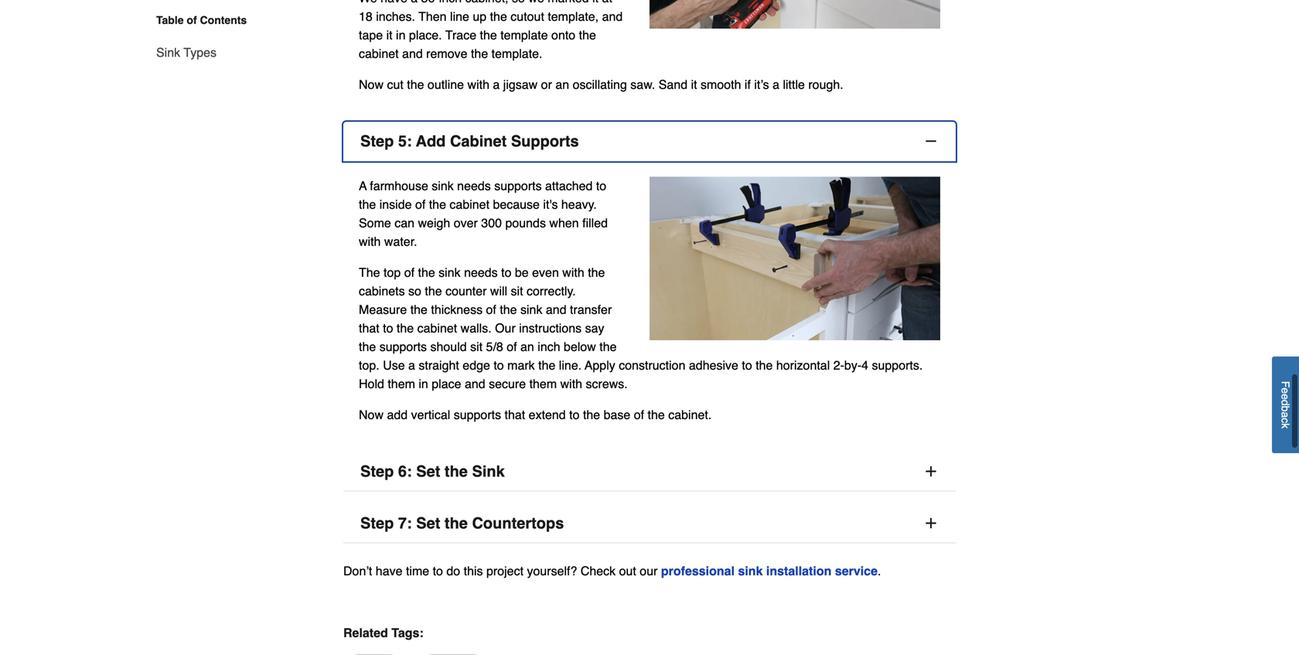 Task type: describe. For each thing, give the bounding box(es) containing it.
the down a
[[359, 197, 376, 212]]

4
[[862, 358, 869, 373]]

thickness
[[431, 303, 483, 317]]

of inside a farmhouse sink needs supports attached to the inside of the cabinet because it's heavy. some can weigh over 300 pounds when filled with water.
[[415, 197, 426, 212]]

will
[[490, 284, 508, 298]]

don't
[[344, 564, 372, 578]]

weigh
[[418, 216, 451, 230]]

countertops
[[472, 515, 564, 532]]

of right top at left top
[[404, 266, 415, 280]]

the up transfer
[[588, 266, 605, 280]]

professional
[[661, 564, 735, 578]]

correctly.
[[527, 284, 576, 298]]

when
[[550, 216, 579, 230]]

with down line.
[[561, 377, 583, 391]]

of inside table of contents element
[[187, 14, 197, 26]]

to right extend
[[570, 408, 580, 422]]

a man cutting a white sink cabinet with a craftsman jigsaw. image
[[650, 0, 941, 29]]

have
[[376, 564, 403, 578]]

inside
[[380, 197, 412, 212]]

the up our on the left of the page
[[500, 303, 517, 317]]

time
[[406, 564, 430, 578]]

cut
[[387, 77, 404, 92]]

the down so
[[411, 303, 428, 317]]

step 7: set the countertops
[[361, 515, 564, 532]]

our
[[495, 321, 516, 336]]

do
[[447, 564, 461, 578]]

sink types link
[[156, 34, 217, 62]]

a
[[359, 179, 367, 193]]

cabinets
[[359, 284, 405, 298]]

to right adhesive at the right bottom of the page
[[742, 358, 753, 373]]

with inside a farmhouse sink needs supports attached to the inside of the cabinet because it's heavy. some can weigh over 300 pounds when filled with water.
[[359, 235, 381, 249]]

the up so
[[418, 266, 435, 280]]

the up top.
[[359, 340, 376, 354]]

tags:
[[392, 626, 424, 640]]

300
[[482, 216, 502, 230]]

set for 6:
[[416, 463, 441, 481]]

it's
[[755, 77, 770, 92]]

0 vertical spatial an
[[556, 77, 570, 92]]

2 vertical spatial supports
[[454, 408, 501, 422]]

farmhouse
[[370, 179, 429, 193]]

so
[[409, 284, 422, 298]]

by-
[[845, 358, 862, 373]]

step 5: add cabinet supports
[[361, 132, 579, 150]]

horizontal
[[777, 358, 830, 373]]

can
[[395, 216, 415, 230]]

1 horizontal spatial that
[[505, 408, 526, 422]]

it
[[691, 77, 698, 92]]

types
[[184, 45, 217, 60]]

step for step 7: set the countertops
[[361, 515, 394, 532]]

of down will
[[486, 303, 497, 317]]

supports
[[511, 132, 579, 150]]

use
[[383, 358, 405, 373]]

check
[[581, 564, 616, 578]]

now cut the outline with a jigsaw or an oscillating saw. sand it smooth if it's a little rough.
[[359, 77, 844, 92]]

an inside the top of the sink needs to be even with the cabinets so the counter will sit correctly. measure the thickness of the sink and transfer that to the cabinet walls. our instructions say the supports should sit 5/8 of an inch below the top. use a straight edge to mark the line. apply construction adhesive to the horizontal 2-by-4 supports. hold them in place and secure them with screws.
[[521, 340, 535, 354]]

1 vertical spatial sit
[[471, 340, 483, 354]]

attached
[[546, 179, 593, 193]]

out
[[619, 564, 637, 578]]

6:
[[398, 463, 412, 481]]

instructions
[[519, 321, 582, 336]]

of right 5/8
[[507, 340, 517, 354]]

installation
[[767, 564, 832, 578]]

the up do
[[445, 515, 468, 532]]

table of contents element
[[138, 12, 247, 62]]

rough.
[[809, 77, 844, 92]]

f e e d b a c k button
[[1273, 357, 1300, 454]]

c
[[1280, 418, 1293, 424]]

below
[[564, 340, 596, 354]]

sink inside step 6: set the sink button
[[472, 463, 505, 481]]

it's
[[543, 197, 558, 212]]

f e e d b a c k
[[1280, 381, 1293, 429]]

the left horizontal
[[756, 358, 773, 373]]

with right even
[[563, 266, 585, 280]]

measure
[[359, 303, 407, 317]]

b
[[1280, 406, 1293, 412]]

now for now add vertical supports that extend to the base of the cabinet.
[[359, 408, 384, 422]]

yourself?
[[527, 564, 578, 578]]

our
[[640, 564, 658, 578]]

service
[[836, 564, 878, 578]]

5/8
[[486, 340, 504, 354]]

straight
[[419, 358, 459, 373]]

0 horizontal spatial and
[[465, 377, 486, 391]]

to left be
[[501, 266, 512, 280]]

little
[[783, 77, 805, 92]]

vertical
[[411, 408, 451, 422]]

base
[[604, 408, 631, 422]]

a farmhouse sink needs supports attached to the inside of the cabinet because it's heavy. some can weigh over 300 pounds when filled with water.
[[359, 179, 608, 249]]

in
[[419, 377, 429, 391]]

add
[[387, 408, 408, 422]]

a inside the top of the sink needs to be even with the cabinets so the counter will sit correctly. measure the thickness of the sink and transfer that to the cabinet walls. our instructions say the supports should sit 5/8 of an inch below the top. use a straight edge to mark the line. apply construction adhesive to the horizontal 2-by-4 supports. hold them in place and secure them with screws.
[[409, 358, 415, 373]]

sink left installation
[[739, 564, 763, 578]]

don't have time to do this project yourself? check out our professional sink installation service .
[[344, 564, 882, 578]]

cabinet.
[[669, 408, 712, 422]]

the
[[359, 266, 380, 280]]

sand
[[659, 77, 688, 92]]

2-
[[834, 358, 845, 373]]

add
[[416, 132, 446, 150]]

the up the apply
[[600, 340, 617, 354]]

the top of the sink needs to be even with the cabinets so the counter will sit correctly. measure the thickness of the sink and transfer that to the cabinet walls. our instructions say the supports should sit 5/8 of an inch below the top. use a straight edge to mark the line. apply construction adhesive to the horizontal 2-by-4 supports. hold them in place and secure them with screws.
[[359, 266, 923, 391]]

needs inside the top of the sink needs to be even with the cabinets so the counter will sit correctly. measure the thickness of the sink and transfer that to the cabinet walls. our instructions say the supports should sit 5/8 of an inch below the top. use a straight edge to mark the line. apply construction adhesive to the horizontal 2-by-4 supports. hold them in place and secure them with screws.
[[464, 266, 498, 280]]

heavy.
[[562, 197, 597, 212]]



Task type: vqa. For each thing, say whether or not it's contained in the screenshot.
your inside the Licensed (where applicable), insured and background-checked for your peace of mind.
no



Task type: locate. For each thing, give the bounding box(es) containing it.
pounds
[[506, 216, 546, 230]]

e up b
[[1280, 394, 1293, 400]]

0 vertical spatial cabinet
[[450, 197, 490, 212]]

an right or
[[556, 77, 570, 92]]

mark
[[508, 358, 535, 373]]

.
[[878, 564, 882, 578]]

should
[[431, 340, 467, 354]]

an up mark on the left bottom of the page
[[521, 340, 535, 354]]

the down inch
[[539, 358, 556, 373]]

with
[[468, 77, 490, 92], [359, 235, 381, 249], [563, 266, 585, 280], [561, 377, 583, 391]]

0 horizontal spatial that
[[359, 321, 380, 336]]

1 horizontal spatial sit
[[511, 284, 523, 298]]

say
[[585, 321, 605, 336]]

2 e from the top
[[1280, 394, 1293, 400]]

set for 7:
[[416, 515, 441, 532]]

0 horizontal spatial sit
[[471, 340, 483, 354]]

a inside "button"
[[1280, 412, 1293, 418]]

plus image for countertops
[[924, 516, 939, 531]]

now left cut
[[359, 77, 384, 92]]

1 horizontal spatial and
[[546, 303, 567, 317]]

top
[[384, 266, 401, 280]]

step for step 6: set the sink
[[361, 463, 394, 481]]

outline
[[428, 77, 464, 92]]

with down "some"
[[359, 235, 381, 249]]

0 horizontal spatial an
[[521, 340, 535, 354]]

them down mark on the left bottom of the page
[[530, 377, 557, 391]]

7:
[[398, 515, 412, 532]]

screws.
[[586, 377, 628, 391]]

cabinet inside the top of the sink needs to be even with the cabinets so the counter will sit correctly. measure the thickness of the sink and transfer that to the cabinet walls. our instructions say the supports should sit 5/8 of an inch below the top. use a straight edge to mark the line. apply construction adhesive to the horizontal 2-by-4 supports. hold them in place and secure them with screws.
[[418, 321, 457, 336]]

step 6: set the sink button
[[344, 452, 956, 492]]

sink left types at the left top
[[156, 45, 180, 60]]

minus image
[[924, 134, 939, 149]]

to inside a farmhouse sink needs supports attached to the inside of the cabinet because it's heavy. some can weigh over 300 pounds when filled with water.
[[596, 179, 607, 193]]

plus image
[[924, 464, 939, 479], [924, 516, 939, 531]]

2 set from the top
[[416, 515, 441, 532]]

supports up the because
[[495, 179, 542, 193]]

set inside step 6: set the sink button
[[416, 463, 441, 481]]

a right it's
[[773, 77, 780, 92]]

1 horizontal spatial sink
[[472, 463, 505, 481]]

related
[[344, 626, 388, 640]]

1 vertical spatial plus image
[[924, 516, 939, 531]]

0 vertical spatial now
[[359, 77, 384, 92]]

needs up over
[[457, 179, 491, 193]]

now for now cut the outline with a jigsaw or an oscillating saw. sand it smooth if it's a little rough.
[[359, 77, 384, 92]]

that inside the top of the sink needs to be even with the cabinets so the counter will sit correctly. measure the thickness of the sink and transfer that to the cabinet walls. our instructions say the supports should sit 5/8 of an inch below the top. use a straight edge to mark the line. apply construction adhesive to the horizontal 2-by-4 supports. hold them in place and secure them with screws.
[[359, 321, 380, 336]]

plus image inside step 7: set the countertops button
[[924, 516, 939, 531]]

supports
[[495, 179, 542, 193], [380, 340, 427, 354], [454, 408, 501, 422]]

this
[[464, 564, 483, 578]]

1 vertical spatial step
[[361, 463, 394, 481]]

of right table
[[187, 14, 197, 26]]

a right use
[[409, 358, 415, 373]]

supports up use
[[380, 340, 427, 354]]

2 now from the top
[[359, 408, 384, 422]]

set right 7:
[[416, 515, 441, 532]]

2 plus image from the top
[[924, 516, 939, 531]]

the left cabinet. at right
[[648, 408, 665, 422]]

that down secure
[[505, 408, 526, 422]]

a up 'k'
[[1280, 412, 1293, 418]]

1 plus image from the top
[[924, 464, 939, 479]]

1 vertical spatial and
[[465, 377, 486, 391]]

0 vertical spatial plus image
[[924, 464, 939, 479]]

0 vertical spatial supports
[[495, 179, 542, 193]]

jigsaw
[[504, 77, 538, 92]]

counter
[[446, 284, 487, 298]]

sink up counter
[[439, 266, 461, 280]]

or
[[541, 77, 552, 92]]

2 them from the left
[[530, 377, 557, 391]]

0 horizontal spatial sink
[[156, 45, 180, 60]]

step left 5: at the top of the page
[[361, 132, 394, 150]]

sink up instructions
[[521, 303, 543, 317]]

sink up step 7: set the countertops
[[472, 463, 505, 481]]

cabinet up should
[[418, 321, 457, 336]]

0 vertical spatial set
[[416, 463, 441, 481]]

secure
[[489, 377, 526, 391]]

needs
[[457, 179, 491, 193], [464, 266, 498, 280]]

the right so
[[425, 284, 442, 298]]

inch
[[538, 340, 561, 354]]

needs inside a farmhouse sink needs supports attached to the inside of the cabinet because it's heavy. some can weigh over 300 pounds when filled with water.
[[457, 179, 491, 193]]

0 vertical spatial sit
[[511, 284, 523, 298]]

cabinet
[[450, 197, 490, 212], [418, 321, 457, 336]]

project
[[487, 564, 524, 578]]

place
[[432, 377, 462, 391]]

plus image for sink
[[924, 464, 939, 479]]

to down "measure"
[[383, 321, 393, 336]]

sit right will
[[511, 284, 523, 298]]

step 6: set the sink
[[361, 463, 505, 481]]

1 e from the top
[[1280, 388, 1293, 394]]

now left 'add'
[[359, 408, 384, 422]]

0 vertical spatial that
[[359, 321, 380, 336]]

step left 6:
[[361, 463, 394, 481]]

table
[[156, 14, 184, 26]]

1 them from the left
[[388, 377, 415, 391]]

construction
[[619, 358, 686, 373]]

transfer
[[570, 303, 612, 317]]

now
[[359, 77, 384, 92], [359, 408, 384, 422]]

d
[[1280, 400, 1293, 406]]

1 set from the top
[[416, 463, 441, 481]]

2 vertical spatial step
[[361, 515, 394, 532]]

filled
[[583, 216, 608, 230]]

k
[[1280, 424, 1293, 429]]

that
[[359, 321, 380, 336], [505, 408, 526, 422]]

supports down secure
[[454, 408, 501, 422]]

sit
[[511, 284, 523, 298], [471, 340, 483, 354]]

step 7: set the countertops button
[[344, 504, 956, 544]]

an
[[556, 77, 570, 92], [521, 340, 535, 354]]

saw.
[[631, 77, 656, 92]]

step left 7:
[[361, 515, 394, 532]]

e
[[1280, 388, 1293, 394], [1280, 394, 1293, 400]]

a left jigsaw
[[493, 77, 500, 92]]

sit left 5/8
[[471, 340, 483, 354]]

step
[[361, 132, 394, 150], [361, 463, 394, 481], [361, 515, 394, 532]]

1 vertical spatial needs
[[464, 266, 498, 280]]

water.
[[384, 235, 418, 249]]

the up weigh in the top of the page
[[429, 197, 446, 212]]

1 now from the top
[[359, 77, 384, 92]]

to up heavy.
[[596, 179, 607, 193]]

set right 6:
[[416, 463, 441, 481]]

and down edge
[[465, 377, 486, 391]]

be
[[515, 266, 529, 280]]

walls.
[[461, 321, 492, 336]]

1 vertical spatial an
[[521, 340, 535, 354]]

sink types
[[156, 45, 217, 60]]

1 horizontal spatial an
[[556, 77, 570, 92]]

supports inside the top of the sink needs to be even with the cabinets so the counter will sit correctly. measure the thickness of the sink and transfer that to the cabinet walls. our instructions say the supports should sit 5/8 of an inch below the top. use a straight edge to mark the line. apply construction adhesive to the horizontal 2-by-4 supports. hold them in place and secure them with screws.
[[380, 340, 427, 354]]

smooth
[[701, 77, 742, 92]]

the down "measure"
[[397, 321, 414, 336]]

line.
[[559, 358, 582, 373]]

set inside step 7: set the countertops button
[[416, 515, 441, 532]]

some
[[359, 216, 391, 230]]

sink inside "sink types" 'link'
[[156, 45, 180, 60]]

0 horizontal spatial them
[[388, 377, 415, 391]]

edge
[[463, 358, 490, 373]]

to down 5/8
[[494, 358, 504, 373]]

step 5: add cabinet supports button
[[344, 122, 956, 161]]

adhesive
[[689, 358, 739, 373]]

needs up counter
[[464, 266, 498, 280]]

contents
[[200, 14, 247, 26]]

2 step from the top
[[361, 463, 394, 481]]

1 vertical spatial set
[[416, 515, 441, 532]]

cabinet inside a farmhouse sink needs supports attached to the inside of the cabinet because it's heavy. some can weigh over 300 pounds when filled with water.
[[450, 197, 490, 212]]

f
[[1280, 381, 1293, 388]]

of
[[187, 14, 197, 26], [415, 197, 426, 212], [404, 266, 415, 280], [486, 303, 497, 317], [507, 340, 517, 354], [634, 408, 645, 422]]

sink inside a farmhouse sink needs supports attached to the inside of the cabinet because it's heavy. some can weigh over 300 pounds when filled with water.
[[432, 179, 454, 193]]

the
[[407, 77, 424, 92], [359, 197, 376, 212], [429, 197, 446, 212], [418, 266, 435, 280], [588, 266, 605, 280], [425, 284, 442, 298], [411, 303, 428, 317], [500, 303, 517, 317], [397, 321, 414, 336], [359, 340, 376, 354], [600, 340, 617, 354], [539, 358, 556, 373], [756, 358, 773, 373], [583, 408, 601, 422], [648, 408, 665, 422], [445, 463, 468, 481], [445, 515, 468, 532]]

1 vertical spatial sink
[[472, 463, 505, 481]]

of right base
[[634, 408, 645, 422]]

the right 6:
[[445, 463, 468, 481]]

hold
[[359, 377, 384, 391]]

if
[[745, 77, 751, 92]]

extend
[[529, 408, 566, 422]]

1 vertical spatial that
[[505, 408, 526, 422]]

table of contents
[[156, 14, 247, 26]]

because
[[493, 197, 540, 212]]

1 vertical spatial now
[[359, 408, 384, 422]]

0 vertical spatial needs
[[457, 179, 491, 193]]

even
[[532, 266, 559, 280]]

related tags:
[[344, 626, 424, 640]]

plus image inside step 6: set the sink button
[[924, 464, 939, 479]]

e up d
[[1280, 388, 1293, 394]]

cabinet up over
[[450, 197, 490, 212]]

1 vertical spatial cabinet
[[418, 321, 457, 336]]

the left base
[[583, 408, 601, 422]]

of up weigh in the top of the page
[[415, 197, 426, 212]]

top.
[[359, 358, 380, 373]]

that down "measure"
[[359, 321, 380, 336]]

step for step 5: add cabinet supports
[[361, 132, 394, 150]]

set
[[416, 463, 441, 481], [416, 515, 441, 532]]

sink up weigh in the top of the page
[[432, 179, 454, 193]]

5:
[[398, 132, 412, 150]]

a man using blue clamps to secure horizontal wood supports in a sink cabinet. image
[[650, 177, 941, 341]]

0 vertical spatial step
[[361, 132, 394, 150]]

them down use
[[388, 377, 415, 391]]

1 horizontal spatial them
[[530, 377, 557, 391]]

oscillating
[[573, 77, 627, 92]]

professional sink installation service link
[[661, 564, 878, 578]]

3 step from the top
[[361, 515, 394, 532]]

and down correctly.
[[546, 303, 567, 317]]

supports.
[[872, 358, 923, 373]]

supports inside a farmhouse sink needs supports attached to the inside of the cabinet because it's heavy. some can weigh over 300 pounds when filled with water.
[[495, 179, 542, 193]]

0 vertical spatial sink
[[156, 45, 180, 60]]

the right cut
[[407, 77, 424, 92]]

1 step from the top
[[361, 132, 394, 150]]

step inside "button"
[[361, 132, 394, 150]]

0 vertical spatial and
[[546, 303, 567, 317]]

with right outline
[[468, 77, 490, 92]]

to left do
[[433, 564, 443, 578]]

1 vertical spatial supports
[[380, 340, 427, 354]]

them
[[388, 377, 415, 391], [530, 377, 557, 391]]

cabinet
[[450, 132, 507, 150]]

now add vertical supports that extend to the base of the cabinet.
[[359, 408, 712, 422]]



